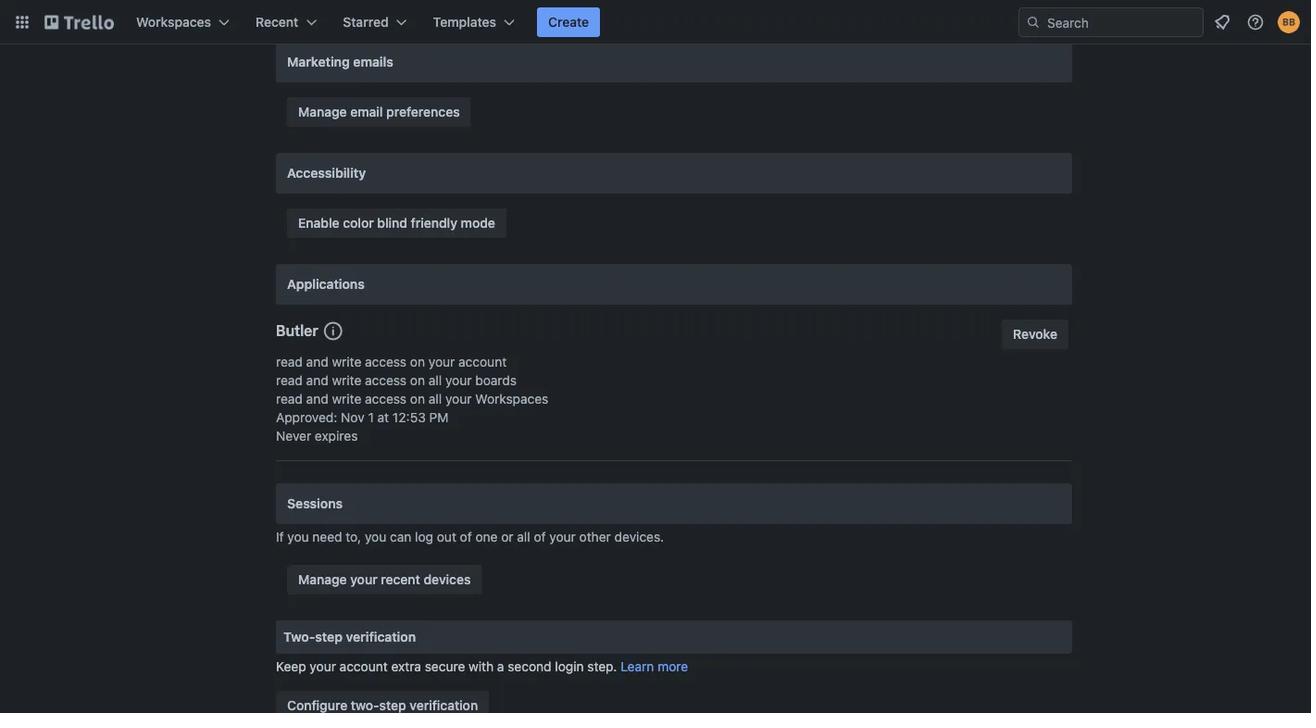 Task type: vqa. For each thing, say whether or not it's contained in the screenshot.
search icon
yes



Task type: locate. For each thing, give the bounding box(es) containing it.
2 manage from the top
[[298, 572, 347, 587]]

read
[[276, 354, 303, 370], [276, 373, 303, 388], [276, 391, 303, 407]]

0 vertical spatial read
[[276, 354, 303, 370]]

0 vertical spatial access
[[365, 354, 407, 370]]

on
[[410, 354, 425, 370], [410, 373, 425, 388], [410, 391, 425, 407]]

nov
[[341, 410, 365, 425]]

login
[[555, 659, 584, 674]]

devices.
[[615, 529, 664, 545]]

extra
[[391, 659, 421, 674]]

3 read from the top
[[276, 391, 303, 407]]

1 horizontal spatial workspaces
[[475, 391, 549, 407]]

starred button
[[332, 7, 418, 37]]

1 write from the top
[[332, 354, 362, 370]]

step.
[[588, 659, 617, 674]]

of right out
[[460, 529, 472, 545]]

0 vertical spatial and
[[306, 354, 329, 370]]

3 write from the top
[[332, 391, 362, 407]]

manage down need
[[298, 572, 347, 587]]

0 vertical spatial manage
[[298, 104, 347, 120]]

write
[[332, 354, 362, 370], [332, 373, 362, 388], [332, 391, 362, 407]]

you right to,
[[365, 529, 387, 545]]

enable
[[298, 215, 340, 231]]

enable color blind friendly mode link
[[287, 208, 507, 238]]

or
[[501, 529, 514, 545]]

recent button
[[245, 7, 328, 37]]

marketing emails
[[287, 54, 394, 69]]

all
[[429, 373, 442, 388], [429, 391, 442, 407], [517, 529, 531, 545]]

2 vertical spatial access
[[365, 391, 407, 407]]

1 vertical spatial on
[[410, 373, 425, 388]]

2 write from the top
[[332, 373, 362, 388]]

2 you from the left
[[365, 529, 387, 545]]

1 horizontal spatial account
[[459, 354, 507, 370]]

butler
[[276, 322, 318, 340]]

of
[[460, 529, 472, 545], [534, 529, 546, 545]]

of right or
[[534, 529, 546, 545]]

you right if
[[287, 529, 309, 545]]

two-
[[283, 629, 315, 645]]

2 read from the top
[[276, 373, 303, 388]]

0 horizontal spatial you
[[287, 529, 309, 545]]

2 on from the top
[[410, 373, 425, 388]]

Search field
[[1041, 8, 1203, 36]]

log
[[415, 529, 434, 545]]

email
[[350, 104, 383, 120]]

0 vertical spatial write
[[332, 354, 362, 370]]

account
[[459, 354, 507, 370], [340, 659, 388, 674]]

manage
[[298, 104, 347, 120], [298, 572, 347, 587]]

1 manage from the top
[[298, 104, 347, 120]]

out
[[437, 529, 457, 545]]

account down two-step verification at the bottom left of the page
[[340, 659, 388, 674]]

manage email preferences link
[[287, 97, 471, 127]]

approved:
[[276, 410, 338, 425]]

open information menu image
[[1247, 13, 1265, 31]]

emails
[[353, 54, 394, 69]]

if
[[276, 529, 284, 545]]

manage email preferences
[[298, 104, 460, 120]]

never
[[276, 428, 311, 444]]

1 on from the top
[[410, 354, 425, 370]]

1 vertical spatial write
[[332, 373, 362, 388]]

access
[[365, 354, 407, 370], [365, 373, 407, 388], [365, 391, 407, 407]]

account inside read and write access on your account read and write access on all your boards read and write access on all your workspaces approved: nov 1 at 12:53 pm never expires
[[459, 354, 507, 370]]

account up boards on the left bottom
[[459, 354, 507, 370]]

1 vertical spatial read
[[276, 373, 303, 388]]

and
[[306, 354, 329, 370], [306, 373, 329, 388], [306, 391, 329, 407]]

expires
[[315, 428, 358, 444]]

recent
[[381, 572, 420, 587]]

sessions
[[287, 496, 343, 511]]

keep your account extra secure with a second login step. learn more
[[276, 659, 688, 674]]

second
[[508, 659, 552, 674]]

2 vertical spatial write
[[332, 391, 362, 407]]

learn more link
[[621, 659, 688, 674]]

your
[[429, 354, 455, 370], [446, 373, 472, 388], [446, 391, 472, 407], [550, 529, 576, 545], [350, 572, 378, 587], [310, 659, 336, 674]]

12:53
[[393, 410, 426, 425]]

1 access from the top
[[365, 354, 407, 370]]

None button
[[1003, 320, 1069, 349]]

1 horizontal spatial of
[[534, 529, 546, 545]]

devices
[[424, 572, 471, 587]]

1 vertical spatial access
[[365, 373, 407, 388]]

2 vertical spatial on
[[410, 391, 425, 407]]

you
[[287, 529, 309, 545], [365, 529, 387, 545]]

0 vertical spatial account
[[459, 354, 507, 370]]

manage left email
[[298, 104, 347, 120]]

0 notifications image
[[1212, 11, 1234, 33]]

0 vertical spatial on
[[410, 354, 425, 370]]

preferences
[[386, 104, 460, 120]]

read and write access on your account read and write access on all your boards read and write access on all your workspaces approved: nov 1 at 12:53 pm never expires
[[276, 354, 549, 444]]

1 and from the top
[[306, 354, 329, 370]]

1 vertical spatial account
[[340, 659, 388, 674]]

boards
[[475, 373, 517, 388]]

1 vertical spatial and
[[306, 373, 329, 388]]

0 vertical spatial all
[[429, 373, 442, 388]]

2 vertical spatial and
[[306, 391, 329, 407]]

1 vertical spatial workspaces
[[475, 391, 549, 407]]

0 horizontal spatial workspaces
[[136, 14, 211, 30]]

search image
[[1026, 15, 1041, 30]]

starred
[[343, 14, 389, 30]]

0 horizontal spatial of
[[460, 529, 472, 545]]

2 vertical spatial read
[[276, 391, 303, 407]]

friendly
[[411, 215, 458, 231]]

workspaces
[[136, 14, 211, 30], [475, 391, 549, 407]]

1 vertical spatial manage
[[298, 572, 347, 587]]

keep
[[276, 659, 306, 674]]

1 horizontal spatial you
[[365, 529, 387, 545]]

0 vertical spatial workspaces
[[136, 14, 211, 30]]



Task type: describe. For each thing, give the bounding box(es) containing it.
1 you from the left
[[287, 529, 309, 545]]

mode
[[461, 215, 496, 231]]

templates button
[[422, 7, 526, 37]]

accessibility
[[287, 165, 366, 181]]

marketing
[[287, 54, 350, 69]]

recent
[[256, 14, 299, 30]]

1
[[368, 410, 374, 425]]

if you need to, you can log out of one or all of your other devices.
[[276, 529, 664, 545]]

verification
[[346, 629, 416, 645]]

back to home image
[[44, 7, 114, 37]]

primary element
[[0, 0, 1312, 44]]

more
[[658, 659, 688, 674]]

templates
[[433, 14, 497, 30]]

create button
[[537, 7, 600, 37]]

at
[[378, 410, 389, 425]]

pm
[[430, 410, 449, 425]]

to,
[[346, 529, 361, 545]]

other
[[580, 529, 611, 545]]

1 read from the top
[[276, 354, 303, 370]]

enable color blind friendly mode
[[298, 215, 496, 231]]

applications
[[287, 277, 365, 292]]

manage your recent devices
[[298, 572, 471, 587]]

workspaces button
[[125, 7, 241, 37]]

one
[[476, 529, 498, 545]]

3 and from the top
[[306, 391, 329, 407]]

blind
[[377, 215, 408, 231]]

manage for manage email preferences
[[298, 104, 347, 120]]

manage for manage your recent devices
[[298, 572, 347, 587]]

2 of from the left
[[534, 529, 546, 545]]

create
[[548, 14, 589, 30]]

color
[[343, 215, 374, 231]]

a
[[497, 659, 504, 674]]

need
[[313, 529, 342, 545]]

learn
[[621, 659, 654, 674]]

1 of from the left
[[460, 529, 472, 545]]

manage your recent devices link
[[287, 565, 482, 595]]

2 and from the top
[[306, 373, 329, 388]]

bob builder (bobbuilder40) image
[[1278, 11, 1301, 33]]

step
[[315, 629, 343, 645]]

2 vertical spatial all
[[517, 529, 531, 545]]

3 on from the top
[[410, 391, 425, 407]]

workspaces inside read and write access on your account read and write access on all your boards read and write access on all your workspaces approved: nov 1 at 12:53 pm never expires
[[475, 391, 549, 407]]

with
[[469, 659, 494, 674]]

workspaces inside workspaces dropdown button
[[136, 14, 211, 30]]

can
[[390, 529, 412, 545]]

two-step verification
[[283, 629, 416, 645]]

secure
[[425, 659, 465, 674]]

2 access from the top
[[365, 373, 407, 388]]

3 access from the top
[[365, 391, 407, 407]]

0 horizontal spatial account
[[340, 659, 388, 674]]

1 vertical spatial all
[[429, 391, 442, 407]]



